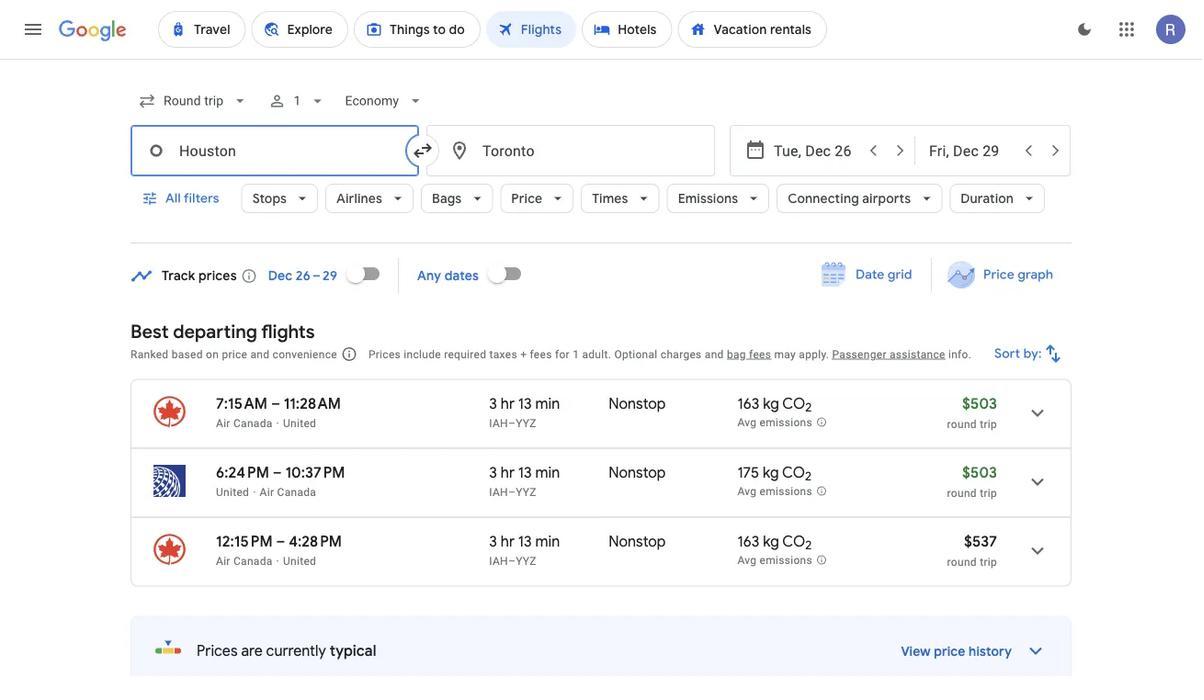 Task type: vqa. For each thing, say whether or not it's contained in the screenshot.
More
no



Task type: describe. For each thing, give the bounding box(es) containing it.
required
[[444, 348, 487, 361]]

163 for $503
[[738, 394, 760, 413]]

2 for 7:15 am – 11:28 am
[[806, 400, 812, 416]]

1 inside best departing flights main content
[[573, 348, 579, 361]]

charges
[[661, 348, 702, 361]]

kg for 4:28 pm
[[763, 532, 780, 551]]

canada for 7:15 am
[[234, 417, 273, 430]]

1 vertical spatial canada
[[277, 486, 316, 499]]

prices include required taxes + fees for 1 adult. optional charges and bag fees may apply. passenger assistance
[[369, 348, 946, 361]]

duration button
[[950, 177, 1046, 221]]

round for 11:28 am
[[948, 418, 977, 431]]

26 – 29
[[296, 268, 338, 285]]

track prices
[[162, 268, 237, 285]]

all filters button
[[131, 177, 234, 221]]

leaves george bush intercontinental airport at 6:24 pm on tuesday, december 26 and arrives at toronto pearson international airport at 10:37 pm on tuesday, december 26. element
[[216, 463, 345, 482]]

Departure time: 7:15 AM. text field
[[216, 394, 268, 413]]

united for 7:15 am
[[283, 417, 316, 430]]

7:15 am – 11:28 am
[[216, 394, 341, 413]]

best
[[131, 320, 169, 343]]

537 US dollars text field
[[965, 532, 998, 551]]

emissions for 4:28 pm
[[760, 555, 813, 568]]

1 vertical spatial air
[[260, 486, 274, 499]]

swap origin and destination. image
[[412, 140, 434, 162]]

leaves george bush intercontinental airport at 12:15 pm on tuesday, december 26 and arrives at toronto pearson international airport at 4:28 pm on tuesday, december 26. element
[[216, 532, 342, 551]]

optional
[[615, 348, 658, 361]]

view price history
[[901, 644, 1012, 661]]

Arrival time: 10:37 PM. text field
[[285, 463, 345, 482]]

Arrival time: 11:28 AM. text field
[[284, 394, 341, 413]]

times
[[592, 190, 629, 207]]

total duration 3 hr 13 min. element for 10:37 pm
[[489, 463, 609, 485]]

175
[[738, 463, 760, 482]]

trip for 10:37 pm
[[980, 487, 998, 500]]

163 kg co 2 for $537
[[738, 532, 812, 554]]

avg emissions for 11:28 am
[[738, 417, 813, 430]]

1 vertical spatial price
[[934, 644, 966, 661]]

airports
[[863, 190, 912, 207]]

round for 10:37 pm
[[948, 487, 977, 500]]

$537 round trip
[[948, 532, 998, 569]]

6:24 pm – 10:37 pm
[[216, 463, 345, 482]]

prices for prices include required taxes + fees for 1 adult. optional charges and bag fees may apply. passenger assistance
[[369, 348, 401, 361]]

10:37 pm
[[285, 463, 345, 482]]

airlines
[[337, 190, 383, 207]]

yyz for 11:28 am
[[516, 417, 537, 430]]

passenger
[[833, 348, 887, 361]]

$503 round trip for 175
[[948, 463, 998, 500]]

any
[[418, 268, 442, 285]]

1 inside popup button
[[294, 93, 301, 108]]

bags
[[432, 190, 462, 207]]

11:28 am
[[284, 394, 341, 413]]

yyz for 10:37 pm
[[516, 486, 537, 499]]

1 vertical spatial united
[[216, 486, 249, 499]]

nonstop flight. element for 10:37 pm
[[609, 463, 666, 485]]

air canada for 12:15 pm
[[216, 555, 273, 568]]

min for 4:28 pm
[[536, 532, 560, 551]]

kg for 10:37 pm
[[763, 463, 779, 482]]

canada for 12:15 pm
[[234, 555, 273, 568]]

ranked
[[131, 348, 169, 361]]

min for 10:37 pm
[[536, 463, 560, 482]]

sort by:
[[995, 346, 1043, 362]]

based
[[172, 348, 203, 361]]

currently
[[266, 642, 326, 661]]

history
[[969, 644, 1012, 661]]

3 hr 13 min iah – yyz for 4:28 pm
[[489, 532, 560, 568]]

connecting
[[788, 190, 860, 207]]

price button
[[501, 177, 574, 221]]

grid
[[888, 267, 913, 283]]

nonstop flight. element for 4:28 pm
[[609, 532, 666, 554]]

adult.
[[582, 348, 612, 361]]

filters
[[184, 190, 219, 207]]

ranked based on price and convenience
[[131, 348, 337, 361]]

total duration 3 hr 13 min. element for 4:28 pm
[[489, 532, 609, 554]]

emissions for 11:28 am
[[760, 417, 813, 430]]

best departing flights main content
[[131, 252, 1072, 678]]

nonstop for 11:28 am
[[609, 394, 666, 413]]

trip for 4:28 pm
[[980, 556, 998, 569]]

$537
[[965, 532, 998, 551]]

avg emissions for 4:28 pm
[[738, 555, 813, 568]]

3 for 10:37 pm
[[489, 463, 497, 482]]

taxes
[[490, 348, 518, 361]]

yyz for 4:28 pm
[[516, 555, 537, 568]]

avg emissions for 10:37 pm
[[738, 486, 813, 499]]

sort
[[995, 346, 1021, 362]]

view
[[901, 644, 931, 661]]

leaves george bush intercontinental airport at 7:15 am on tuesday, december 26 and arrives at toronto pearson international airport at 11:28 am on tuesday, december 26. element
[[216, 394, 341, 413]]

dec
[[268, 268, 293, 285]]

flights
[[261, 320, 315, 343]]

nonstop for 10:37 pm
[[609, 463, 666, 482]]

for
[[555, 348, 570, 361]]

price graph
[[984, 267, 1054, 283]]

hr for 7:15 am – 11:28 am
[[501, 394, 515, 413]]

date grid
[[856, 267, 913, 283]]

dec 26 – 29
[[268, 268, 338, 285]]

on
[[206, 348, 219, 361]]

13 for 6:24 pm – 10:37 pm
[[518, 463, 532, 482]]

flight details. leaves george bush intercontinental airport at 7:15 am on tuesday, december 26 and arrives at toronto pearson international airport at 11:28 am on tuesday, december 26. image
[[1016, 391, 1060, 435]]

departing
[[173, 320, 257, 343]]

163 kg co 2 for $503
[[738, 394, 812, 416]]

times button
[[581, 177, 660, 221]]

1 fees from the left
[[530, 348, 552, 361]]

6:24 pm
[[216, 463, 269, 482]]



Task type: locate. For each thing, give the bounding box(es) containing it.
163 for $537
[[738, 532, 760, 551]]

1 $503 from the top
[[963, 394, 998, 413]]

2 vertical spatial avg emissions
[[738, 555, 813, 568]]

emissions for 10:37 pm
[[760, 486, 813, 499]]

2 163 from the top
[[738, 532, 760, 551]]

any dates
[[418, 268, 479, 285]]

main menu image
[[22, 18, 44, 40]]

3 min from the top
[[536, 532, 560, 551]]

0 vertical spatial 163
[[738, 394, 760, 413]]

3 iah from the top
[[489, 555, 508, 568]]

price inside button
[[984, 267, 1015, 283]]

price for price graph
[[984, 267, 1015, 283]]

3 for 11:28 am
[[489, 394, 497, 413]]

connecting airports button
[[777, 177, 943, 221]]

0 vertical spatial $503 round trip
[[948, 394, 998, 431]]

convenience
[[273, 348, 337, 361]]

3 for 4:28 pm
[[489, 532, 497, 551]]

air
[[216, 417, 231, 430], [260, 486, 274, 499], [216, 555, 231, 568]]

price right bags popup button
[[512, 190, 543, 207]]

2 down 175 kg co 2
[[806, 538, 812, 554]]

1 horizontal spatial price
[[984, 267, 1015, 283]]

air for 7:15 am
[[216, 417, 231, 430]]

–
[[271, 394, 280, 413], [508, 417, 516, 430], [273, 463, 282, 482], [508, 486, 516, 499], [276, 532, 285, 551], [508, 555, 516, 568]]

0 vertical spatial nonstop flight. element
[[609, 394, 666, 416]]

1 vertical spatial 3
[[489, 463, 497, 482]]

1 avg from the top
[[738, 417, 757, 430]]

163 kg co 2 down 175 kg co 2
[[738, 532, 812, 554]]

1 button
[[260, 79, 334, 123]]

co down may at the bottom right
[[783, 394, 806, 413]]

avg for 11:28 am
[[738, 417, 757, 430]]

2 fees from the left
[[749, 348, 772, 361]]

price inside popup button
[[512, 190, 543, 207]]

3 hr 13 min iah – yyz for 10:37 pm
[[489, 463, 560, 499]]

1 yyz from the top
[[516, 417, 537, 430]]

4:28 pm
[[289, 532, 342, 551]]

0 vertical spatial united
[[283, 417, 316, 430]]

0 vertical spatial price
[[222, 348, 248, 361]]

0 vertical spatial 3
[[489, 394, 497, 413]]

2 $503 round trip from the top
[[948, 463, 998, 500]]

2 vertical spatial round
[[948, 556, 977, 569]]

2 co from the top
[[783, 463, 806, 482]]

2 round from the top
[[948, 487, 977, 500]]

total duration 3 hr 13 min. element
[[489, 394, 609, 416], [489, 463, 609, 485], [489, 532, 609, 554]]

total duration 3 hr 13 min. element for 11:28 am
[[489, 394, 609, 416]]

3 13 from the top
[[518, 532, 532, 551]]

kg inside 175 kg co 2
[[763, 463, 779, 482]]

0 vertical spatial air
[[216, 417, 231, 430]]

2 vertical spatial iah
[[489, 555, 508, 568]]

1 horizontal spatial prices
[[369, 348, 401, 361]]

0 vertical spatial iah
[[489, 417, 508, 430]]

1 13 from the top
[[518, 394, 532, 413]]

1 vertical spatial price
[[984, 267, 1015, 283]]

bag fees button
[[727, 348, 772, 361]]

avg for 4:28 pm
[[738, 555, 757, 568]]

2 vertical spatial air
[[216, 555, 231, 568]]

1 vertical spatial nonstop flight. element
[[609, 463, 666, 485]]

change appearance image
[[1063, 7, 1107, 51]]

1 vertical spatial $503
[[963, 463, 998, 482]]

air canada
[[216, 417, 273, 430], [260, 486, 316, 499], [216, 555, 273, 568]]

Return text field
[[930, 126, 1014, 176]]

2 vertical spatial 3
[[489, 532, 497, 551]]

2 iah from the top
[[489, 486, 508, 499]]

all
[[166, 190, 181, 207]]

3 avg from the top
[[738, 555, 757, 568]]

co
[[783, 394, 806, 413], [783, 463, 806, 482], [783, 532, 806, 551]]

fees right +
[[530, 348, 552, 361]]

$503 round trip up 537 us dollars text box
[[948, 463, 998, 500]]

trip down $537
[[980, 556, 998, 569]]

1 vertical spatial $503 round trip
[[948, 463, 998, 500]]

stops
[[253, 190, 287, 207]]

2 nonstop from the top
[[609, 463, 666, 482]]

air canada down 12:15 pm
[[216, 555, 273, 568]]

3 total duration 3 hr 13 min. element from the top
[[489, 532, 609, 554]]

1 vertical spatial 13
[[518, 463, 532, 482]]

1 and from the left
[[251, 348, 270, 361]]

0 vertical spatial 2
[[806, 400, 812, 416]]

round for 4:28 pm
[[948, 556, 977, 569]]

air down 12:15 pm
[[216, 555, 231, 568]]

iah for 11:28 am
[[489, 417, 508, 430]]

learn more about ranking image
[[341, 346, 358, 363]]

bag
[[727, 348, 746, 361]]

fees right bag
[[749, 348, 772, 361]]

fees
[[530, 348, 552, 361], [749, 348, 772, 361]]

2 vertical spatial 13
[[518, 532, 532, 551]]

None text field
[[427, 125, 715, 177]]

2 163 kg co 2 from the top
[[738, 532, 812, 554]]

0 horizontal spatial prices
[[197, 642, 238, 661]]

$503 for 175
[[963, 463, 998, 482]]

airlines button
[[326, 177, 414, 221]]

1 round from the top
[[948, 418, 977, 431]]

1 total duration 3 hr 13 min. element from the top
[[489, 394, 609, 416]]

co for 7:15 am – 11:28 am
[[783, 394, 806, 413]]

united down 4:28 pm
[[283, 555, 316, 568]]

1 hr from the top
[[501, 394, 515, 413]]

air down 6:24 pm – 10:37 pm
[[260, 486, 274, 499]]

503 US dollars text field
[[963, 463, 998, 482]]

kg
[[763, 394, 780, 413], [763, 463, 779, 482], [763, 532, 780, 551]]

0 vertical spatial avg
[[738, 417, 757, 430]]

prices right learn more about ranking icon
[[369, 348, 401, 361]]

13 for 12:15 pm – 4:28 pm
[[518, 532, 532, 551]]

2 nonstop flight. element from the top
[[609, 463, 666, 485]]

price
[[512, 190, 543, 207], [984, 267, 1015, 283]]

2 3 from the top
[[489, 463, 497, 482]]

min for 11:28 am
[[536, 394, 560, 413]]

$503
[[963, 394, 998, 413], [963, 463, 998, 482]]

2
[[806, 400, 812, 416], [806, 469, 812, 485], [806, 538, 812, 554]]

0 vertical spatial kg
[[763, 394, 780, 413]]

2 $503 from the top
[[963, 463, 998, 482]]

0 horizontal spatial fees
[[530, 348, 552, 361]]

3 3 from the top
[[489, 532, 497, 551]]

loading results progress bar
[[0, 59, 1203, 63]]

1 vertical spatial 2
[[806, 469, 812, 485]]

1 vertical spatial avg
[[738, 486, 757, 499]]

13
[[518, 394, 532, 413], [518, 463, 532, 482], [518, 532, 532, 551]]

3 hr from the top
[[501, 532, 515, 551]]

united
[[283, 417, 316, 430], [216, 486, 249, 499], [283, 555, 316, 568]]

co for 6:24 pm – 10:37 pm
[[783, 463, 806, 482]]

co down 175 kg co 2
[[783, 532, 806, 551]]

2 for 12:15 pm – 4:28 pm
[[806, 538, 812, 554]]

7:15 am
[[216, 394, 268, 413]]

kg for 11:28 am
[[763, 394, 780, 413]]

0 vertical spatial 1
[[294, 93, 301, 108]]

price right on
[[222, 348, 248, 361]]

2 vertical spatial 3 hr 13 min iah – yyz
[[489, 532, 560, 568]]

1 vertical spatial trip
[[980, 487, 998, 500]]

1 163 from the top
[[738, 394, 760, 413]]

united down the 6:24 pm at bottom
[[216, 486, 249, 499]]

nonstop flight. element for 11:28 am
[[609, 394, 666, 416]]

all filters
[[166, 190, 219, 207]]

flight details. leaves george bush intercontinental airport at 6:24 pm on tuesday, december 26 and arrives at toronto pearson international airport at 10:37 pm on tuesday, december 26. image
[[1016, 460, 1060, 504]]

avg for 10:37 pm
[[738, 486, 757, 499]]

dates
[[445, 268, 479, 285]]

2 inside 175 kg co 2
[[806, 469, 812, 485]]

2 vertical spatial nonstop
[[609, 532, 666, 551]]

Departure text field
[[774, 126, 859, 176]]

co right 175
[[783, 463, 806, 482]]

canada down 6:24 pm – 10:37 pm
[[277, 486, 316, 499]]

prices
[[199, 268, 237, 285]]

nonstop for 4:28 pm
[[609, 532, 666, 551]]

0 vertical spatial 13
[[518, 394, 532, 413]]

2 vertical spatial kg
[[763, 532, 780, 551]]

canada down 7:15 am
[[234, 417, 273, 430]]

1 trip from the top
[[980, 418, 998, 431]]

0 vertical spatial air canada
[[216, 417, 273, 430]]

kg right 175
[[763, 463, 779, 482]]

2 vertical spatial co
[[783, 532, 806, 551]]

1 vertical spatial round
[[948, 487, 977, 500]]

2 right 175
[[806, 469, 812, 485]]

1 vertical spatial min
[[536, 463, 560, 482]]

3 nonstop flight. element from the top
[[609, 532, 666, 554]]

air canada down 6:24 pm – 10:37 pm
[[260, 486, 316, 499]]

0 vertical spatial emissions
[[760, 417, 813, 430]]

163 down bag fees button
[[738, 394, 760, 413]]

163
[[738, 394, 760, 413], [738, 532, 760, 551]]

bags button
[[421, 177, 493, 221]]

0 vertical spatial min
[[536, 394, 560, 413]]

503 US dollars text field
[[963, 394, 998, 413]]

iah for 4:28 pm
[[489, 555, 508, 568]]

round down 503 us dollars text box on the right bottom of the page
[[948, 487, 977, 500]]

round down 503 us dollars text field
[[948, 418, 977, 431]]

may
[[775, 348, 796, 361]]

trip down 503 us dollars text field
[[980, 418, 998, 431]]

air canada down 7:15 am
[[216, 417, 273, 430]]

0 vertical spatial hr
[[501, 394, 515, 413]]

12:15 pm
[[216, 532, 273, 551]]

3 emissions from the top
[[760, 555, 813, 568]]

2 avg emissions from the top
[[738, 486, 813, 499]]

$503 round trip up 503 us dollars text box on the right bottom of the page
[[948, 394, 998, 431]]

0 vertical spatial trip
[[980, 418, 998, 431]]

avg emissions
[[738, 417, 813, 430], [738, 486, 813, 499], [738, 555, 813, 568]]

typical
[[330, 642, 377, 661]]

track
[[162, 268, 195, 285]]

view price history image
[[1014, 629, 1058, 674]]

co inside 175 kg co 2
[[783, 463, 806, 482]]

3 co from the top
[[783, 532, 806, 551]]

date
[[856, 267, 885, 283]]

$503 round trip
[[948, 394, 998, 431], [948, 463, 998, 500]]

3 3 hr 13 min iah – yyz from the top
[[489, 532, 560, 568]]

prices for prices are currently typical
[[197, 642, 238, 661]]

hr
[[501, 394, 515, 413], [501, 463, 515, 482], [501, 532, 515, 551]]

2 min from the top
[[536, 463, 560, 482]]

12:15 pm – 4:28 pm
[[216, 532, 342, 551]]

$503 round trip for 163
[[948, 394, 998, 431]]

0 vertical spatial $503
[[963, 394, 998, 413]]

3 nonstop from the top
[[609, 532, 666, 551]]

163 kg co 2 down may at the bottom right
[[738, 394, 812, 416]]

and left bag
[[705, 348, 724, 361]]

2 vertical spatial trip
[[980, 556, 998, 569]]

1 horizontal spatial fees
[[749, 348, 772, 361]]

2 vertical spatial avg
[[738, 555, 757, 568]]

0 vertical spatial round
[[948, 418, 977, 431]]

2 3 hr 13 min iah – yyz from the top
[[489, 463, 560, 499]]

connecting airports
[[788, 190, 912, 207]]

$503 left flight details. leaves george bush intercontinental airport at 6:24 pm on tuesday, december 26 and arrives at toronto pearson international airport at 10:37 pm on tuesday, december 26. image
[[963, 463, 998, 482]]

nonstop
[[609, 394, 666, 413], [609, 463, 666, 482], [609, 532, 666, 551]]

best departing flights
[[131, 320, 315, 343]]

2 hr from the top
[[501, 463, 515, 482]]

co for 12:15 pm – 4:28 pm
[[783, 532, 806, 551]]

include
[[404, 348, 441, 361]]

1 vertical spatial co
[[783, 463, 806, 482]]

3 yyz from the top
[[516, 555, 537, 568]]

min
[[536, 394, 560, 413], [536, 463, 560, 482], [536, 532, 560, 551]]

0 vertical spatial canada
[[234, 417, 273, 430]]

none search field containing all filters
[[131, 79, 1072, 244]]

1 vertical spatial total duration 3 hr 13 min. element
[[489, 463, 609, 485]]

find the best price region
[[131, 252, 1072, 306]]

1 iah from the top
[[489, 417, 508, 430]]

date grid button
[[808, 258, 928, 291]]

0 horizontal spatial 1
[[294, 93, 301, 108]]

175 kg co 2
[[738, 463, 812, 485]]

avg
[[738, 417, 757, 430], [738, 486, 757, 499], [738, 555, 757, 568]]

assistance
[[890, 348, 946, 361]]

iah
[[489, 417, 508, 430], [489, 486, 508, 499], [489, 555, 508, 568]]

and
[[251, 348, 270, 361], [705, 348, 724, 361]]

2 vertical spatial canada
[[234, 555, 273, 568]]

by:
[[1024, 346, 1043, 362]]

2 for 6:24 pm – 10:37 pm
[[806, 469, 812, 485]]

1 vertical spatial 3 hr 13 min iah – yyz
[[489, 463, 560, 499]]

2 vertical spatial min
[[536, 532, 560, 551]]

prices are currently typical
[[197, 642, 377, 661]]

+
[[521, 348, 527, 361]]

1 $503 round trip from the top
[[948, 394, 998, 431]]

0 vertical spatial total duration 3 hr 13 min. element
[[489, 394, 609, 416]]

1 avg emissions from the top
[[738, 417, 813, 430]]

1 2 from the top
[[806, 400, 812, 416]]

0 horizontal spatial price
[[222, 348, 248, 361]]

united down 11:28 am
[[283, 417, 316, 430]]

1 vertical spatial yyz
[[516, 486, 537, 499]]

united for 12:15 pm
[[283, 555, 316, 568]]

0 vertical spatial 163 kg co 2
[[738, 394, 812, 416]]

yyz
[[516, 417, 537, 430], [516, 486, 537, 499], [516, 555, 537, 568]]

1 vertical spatial air canada
[[260, 486, 316, 499]]

iah for 10:37 pm
[[489, 486, 508, 499]]

2 vertical spatial air canada
[[216, 555, 273, 568]]

0 vertical spatial prices
[[369, 348, 401, 361]]

price right view
[[934, 644, 966, 661]]

trip for 11:28 am
[[980, 418, 998, 431]]

kg down may at the bottom right
[[763, 394, 780, 413]]

None search field
[[131, 79, 1072, 244]]

0 vertical spatial nonstop
[[609, 394, 666, 413]]

1 co from the top
[[783, 394, 806, 413]]

flight details. leaves george bush intercontinental airport at 12:15 pm on tuesday, december 26 and arrives at toronto pearson international airport at 4:28 pm on tuesday, december 26. image
[[1016, 529, 1060, 573]]

Arrival time: 4:28 PM. text field
[[289, 532, 342, 551]]

trip inside $537 round trip
[[980, 556, 998, 569]]

kg down 175 kg co 2
[[763, 532, 780, 551]]

1 vertical spatial emissions
[[760, 486, 813, 499]]

1 min from the top
[[536, 394, 560, 413]]

1 vertical spatial prices
[[197, 642, 238, 661]]

3 trip from the top
[[980, 556, 998, 569]]

2 yyz from the top
[[516, 486, 537, 499]]

1 163 kg co 2 from the top
[[738, 394, 812, 416]]

3 2 from the top
[[806, 538, 812, 554]]

2 total duration 3 hr 13 min. element from the top
[[489, 463, 609, 485]]

2 vertical spatial hr
[[501, 532, 515, 551]]

2 and from the left
[[705, 348, 724, 361]]

round inside $537 round trip
[[948, 556, 977, 569]]

stops button
[[242, 177, 318, 221]]

prices left are
[[197, 642, 238, 661]]

learn more about tracked prices image
[[241, 268, 257, 285]]

2 vertical spatial total duration 3 hr 13 min. element
[[489, 532, 609, 554]]

and down flights
[[251, 348, 270, 361]]

1 horizontal spatial and
[[705, 348, 724, 361]]

1 vertical spatial iah
[[489, 486, 508, 499]]

graph
[[1018, 267, 1054, 283]]

canada
[[234, 417, 273, 430], [277, 486, 316, 499], [234, 555, 273, 568]]

price left the graph
[[984, 267, 1015, 283]]

3 avg emissions from the top
[[738, 555, 813, 568]]

2 down apply.
[[806, 400, 812, 416]]

1 vertical spatial nonstop
[[609, 463, 666, 482]]

1 vertical spatial avg emissions
[[738, 486, 813, 499]]

2 trip from the top
[[980, 487, 998, 500]]

1 nonstop flight. element from the top
[[609, 394, 666, 416]]

0 vertical spatial price
[[512, 190, 543, 207]]

round
[[948, 418, 977, 431], [948, 487, 977, 500], [948, 556, 977, 569]]

1 vertical spatial 1
[[573, 348, 579, 361]]

canada down 12:15 pm
[[234, 555, 273, 568]]

air down the 7:15 am 'text field' on the bottom
[[216, 417, 231, 430]]

0 vertical spatial co
[[783, 394, 806, 413]]

1 3 hr 13 min iah – yyz from the top
[[489, 394, 560, 430]]

2 vertical spatial 2
[[806, 538, 812, 554]]

2 vertical spatial united
[[283, 555, 316, 568]]

0 vertical spatial avg emissions
[[738, 417, 813, 430]]

prices
[[369, 348, 401, 361], [197, 642, 238, 661]]

hr for 12:15 pm – 4:28 pm
[[501, 532, 515, 551]]

2 avg from the top
[[738, 486, 757, 499]]

1 vertical spatial 163 kg co 2
[[738, 532, 812, 554]]

round down $537
[[948, 556, 977, 569]]

1 horizontal spatial 1
[[573, 348, 579, 361]]

2 vertical spatial nonstop flight. element
[[609, 532, 666, 554]]

emissions
[[678, 190, 738, 207]]

3 hr 13 min iah – yyz
[[489, 394, 560, 430], [489, 463, 560, 499], [489, 532, 560, 568]]

0 horizontal spatial and
[[251, 348, 270, 361]]

0 horizontal spatial price
[[512, 190, 543, 207]]

3
[[489, 394, 497, 413], [489, 463, 497, 482], [489, 532, 497, 551]]

0 vertical spatial 3 hr 13 min iah – yyz
[[489, 394, 560, 430]]

1 vertical spatial kg
[[763, 463, 779, 482]]

2 emissions from the top
[[760, 486, 813, 499]]

163 down 175
[[738, 532, 760, 551]]

3 hr 13 min iah – yyz for 11:28 am
[[489, 394, 560, 430]]

1 vertical spatial hr
[[501, 463, 515, 482]]

2 2 from the top
[[806, 469, 812, 485]]

1 horizontal spatial price
[[934, 644, 966, 661]]

air for 12:15 pm
[[216, 555, 231, 568]]

1 vertical spatial 163
[[738, 532, 760, 551]]

hr for 6:24 pm – 10:37 pm
[[501, 463, 515, 482]]

emissions button
[[667, 177, 770, 221]]

$503 for 163
[[963, 394, 998, 413]]

1 nonstop from the top
[[609, 394, 666, 413]]

2 vertical spatial emissions
[[760, 555, 813, 568]]

nonstop flight. element
[[609, 394, 666, 416], [609, 463, 666, 485], [609, 532, 666, 554]]

duration
[[961, 190, 1014, 207]]

price graph button
[[936, 258, 1068, 291]]

apply.
[[799, 348, 830, 361]]

13 for 7:15 am – 11:28 am
[[518, 394, 532, 413]]

trip
[[980, 418, 998, 431], [980, 487, 998, 500], [980, 556, 998, 569]]

None text field
[[131, 125, 419, 177]]

2 vertical spatial yyz
[[516, 555, 537, 568]]

2 13 from the top
[[518, 463, 532, 482]]

0 vertical spatial yyz
[[516, 417, 537, 430]]

sort by: button
[[988, 332, 1072, 376]]

are
[[241, 642, 263, 661]]

1 emissions from the top
[[760, 417, 813, 430]]

$503 down sort
[[963, 394, 998, 413]]

air canada for 7:15 am
[[216, 417, 273, 430]]

trip down 503 us dollars text box on the right bottom of the page
[[980, 487, 998, 500]]

passenger assistance button
[[833, 348, 946, 361]]

3 round from the top
[[948, 556, 977, 569]]

None field
[[131, 85, 257, 118], [338, 85, 432, 118], [131, 85, 257, 118], [338, 85, 432, 118]]

Departure time: 12:15 PM. text field
[[216, 532, 273, 551]]

Departure time: 6:24 PM. text field
[[216, 463, 269, 482]]

1 3 from the top
[[489, 394, 497, 413]]

price for price
[[512, 190, 543, 207]]



